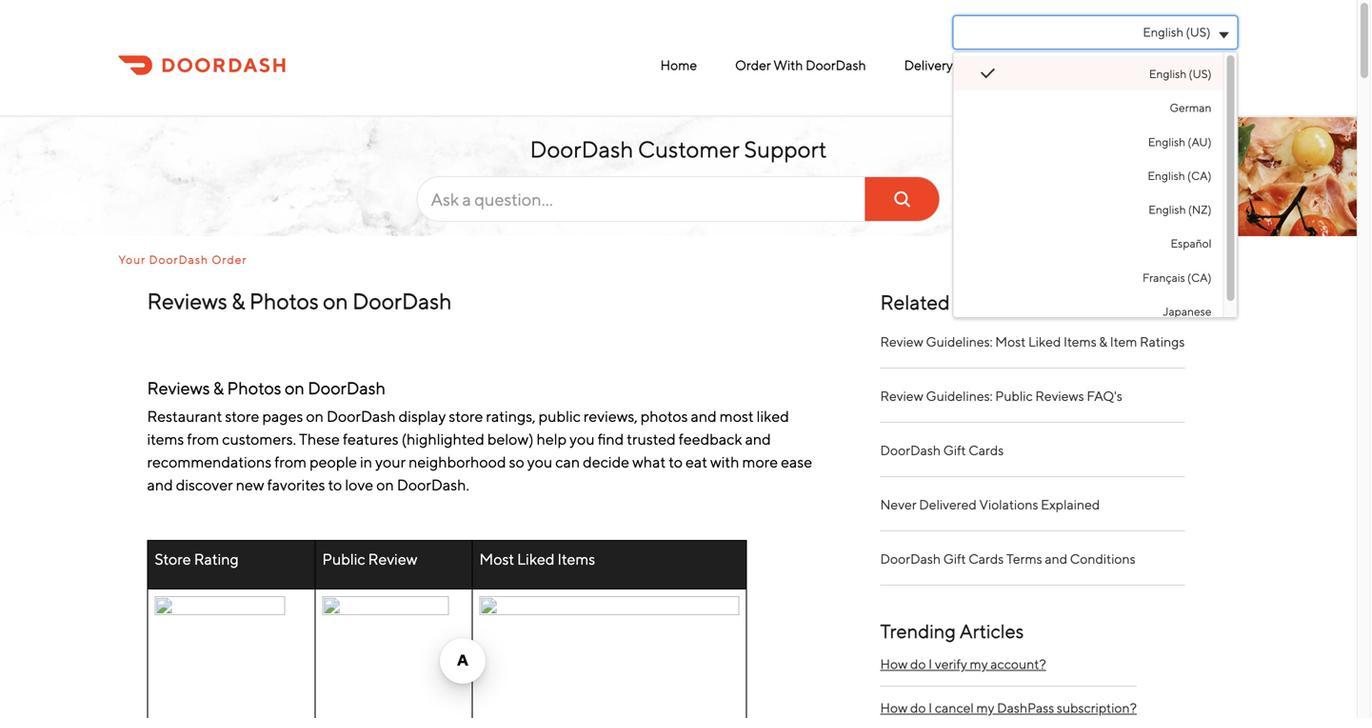 Task type: locate. For each thing, give the bounding box(es) containing it.
from up favorites
[[275, 453, 307, 471]]

photos
[[641, 407, 688, 425]]

& down your doordash order link
[[232, 288, 245, 314]]

reviews up restaurant
[[147, 378, 210, 398]]

cards for doordash gift cards terms and conditions
[[969, 551, 1004, 567]]

0 vertical spatial gift
[[943, 443, 966, 458]]

doordash inside menu
[[806, 57, 866, 73]]

doordash
[[806, 57, 866, 73], [530, 136, 634, 163], [149, 253, 209, 266], [352, 288, 452, 314], [308, 378, 386, 398], [327, 407, 396, 425], [880, 443, 941, 458], [880, 551, 941, 567]]

below)
[[487, 430, 534, 448]]

0 vertical spatial cards
[[969, 443, 1004, 458]]

with inside reviews & photos on doordash restaurant store pages on doordash display store ratings, public reviews, photos and most liked items from customers. these features (highlighted below) help you find trusted feedback and recommendations from people in your neighborhood so you can decide what to eat with more ease and discover new favorites to love on doordash.
[[710, 453, 739, 471]]

0 vertical spatial (ca)
[[1188, 169, 1212, 182]]

more
[[742, 453, 778, 471]]

cards
[[969, 443, 1004, 458], [969, 551, 1004, 567]]

my right cancel
[[977, 700, 995, 716]]

store rating
[[155, 550, 239, 568]]

people
[[310, 453, 357, 471]]

1 vertical spatial my
[[977, 700, 995, 716]]

1 do from the top
[[910, 656, 926, 672]]

how for how do i cancel my dashpass subscription?
[[880, 700, 908, 716]]

1 vertical spatial public
[[322, 550, 365, 568]]

1 vertical spatial guidelines:
[[926, 388, 993, 404]]

0 vertical spatial photos
[[249, 288, 319, 314]]

0 vertical spatial how
[[880, 656, 908, 672]]

pages
[[262, 407, 303, 425]]

& left "item"
[[1099, 334, 1108, 350]]

1 vertical spatial with
[[710, 453, 739, 471]]

1 vertical spatial to
[[328, 475, 342, 494]]

i
[[929, 656, 933, 672], [929, 700, 933, 716]]

on
[[323, 288, 348, 314], [285, 378, 305, 398], [306, 407, 324, 425], [376, 475, 394, 494]]

1 guidelines: from the top
[[926, 334, 993, 350]]

review down love
[[368, 550, 418, 568]]

you up the can
[[570, 430, 595, 448]]

store up (highlighted
[[449, 407, 483, 425]]

2 vertical spatial &
[[213, 378, 224, 398]]

1 horizontal spatial order
[[735, 57, 771, 73]]

1 vertical spatial (ca)
[[1188, 271, 1212, 284]]

order right home
[[735, 57, 771, 73]]

0 vertical spatial from
[[187, 430, 219, 448]]

list box containing english (us)
[[953, 51, 1239, 328]]

2 cards from the top
[[969, 551, 1004, 567]]

1 vertical spatial from
[[275, 453, 307, 471]]

0 horizontal spatial &
[[213, 378, 224, 398]]

store up customers.
[[225, 407, 259, 425]]

2 guidelines: from the top
[[926, 388, 993, 404]]

favorites
[[267, 475, 325, 494]]

consumer help home image
[[119, 53, 285, 77]]

do down the 'trending'
[[910, 656, 926, 672]]

0 vertical spatial items
[[1064, 334, 1097, 350]]

0 vertical spatial do
[[910, 656, 926, 672]]

cards left terms
[[969, 551, 1004, 567]]

0 vertical spatial articles
[[954, 290, 1021, 314]]

0 vertical spatial i
[[929, 656, 933, 672]]

0 horizontal spatial items
[[558, 550, 595, 568]]

in
[[360, 453, 372, 471]]

1 horizontal spatial to
[[669, 453, 683, 471]]

(nz)
[[1188, 203, 1212, 216]]

1 vertical spatial do
[[910, 700, 926, 716]]

to
[[669, 453, 683, 471], [328, 475, 342, 494]]

2 gift from the top
[[943, 551, 966, 567]]

doordash customer support
[[530, 136, 827, 163]]

topics link
[[1183, 50, 1231, 81]]

items
[[1064, 334, 1097, 350], [558, 550, 595, 568]]

restaurant
[[147, 407, 222, 425]]

(us) inside button
[[1186, 25, 1211, 40]]

1 horizontal spatial you
[[570, 430, 595, 448]]

review guidelines: public reviews faq's
[[880, 388, 1123, 404]]

these
[[299, 430, 340, 448]]

cards for doordash gift cards
[[969, 443, 1004, 458]]

related articles
[[880, 290, 1021, 314]]

menu
[[412, 50, 1231, 81]]

topics
[[1188, 57, 1226, 73]]

1 vertical spatial items
[[558, 550, 595, 568]]

0 horizontal spatial most
[[480, 550, 514, 568]]

from
[[187, 430, 219, 448], [275, 453, 307, 471]]

liked
[[1028, 334, 1061, 350], [517, 550, 555, 568]]

order up 'reviews & photos on doordash' at the left top of page
[[212, 253, 247, 266]]

and up feedback
[[691, 407, 717, 425]]

how left cancel
[[880, 700, 908, 716]]

gift
[[943, 443, 966, 458], [943, 551, 966, 567]]

and left discover at the bottom of page
[[147, 475, 173, 494]]

cancel
[[935, 700, 974, 716]]

cards up never delivered violations explained
[[969, 443, 1004, 458]]

articles up review guidelines: most liked items & item ratings link
[[954, 290, 1021, 314]]

0 horizontal spatial to
[[328, 475, 342, 494]]

japanese
[[1163, 305, 1212, 318]]

1 horizontal spatial store
[[449, 407, 483, 425]]

1 vertical spatial photos
[[227, 378, 281, 398]]

you
[[570, 430, 595, 448], [527, 453, 553, 471]]

i left cancel
[[929, 700, 933, 716]]

español
[[1171, 237, 1212, 250]]

your doordash order
[[119, 253, 247, 266]]

articles for related articles
[[954, 290, 1021, 314]]

with inside menu
[[774, 57, 803, 73]]

home link
[[656, 50, 702, 81]]

list box
[[953, 51, 1239, 328]]

(us)
[[1186, 25, 1211, 40], [1189, 67, 1212, 81]]

english inside "option"
[[1149, 67, 1187, 81]]

subscription?
[[1057, 700, 1137, 716]]

reviews,
[[584, 407, 638, 425]]

to left eat
[[669, 453, 683, 471]]

how inside how do i cancel my dashpass subscription? link
[[880, 700, 908, 716]]

1 vertical spatial you
[[527, 453, 553, 471]]

0 horizontal spatial with
[[710, 453, 739, 471]]

1 (ca) from the top
[[1188, 169, 1212, 182]]

&
[[232, 288, 245, 314], [1099, 334, 1108, 350], [213, 378, 224, 398]]

1 horizontal spatial most
[[995, 334, 1026, 350]]

reviews inside reviews & photos on doordash restaurant store pages on doordash display store ratings, public reviews, photos and most liked items from customers. these features (highlighted below) help you find trusted feedback and recommendations from people in your neighborhood so you can decide what to eat with more ease and discover new favorites to love on doordash.
[[147, 378, 210, 398]]

support
[[956, 57, 1004, 73], [744, 136, 827, 163]]

0 horizontal spatial support
[[744, 136, 827, 163]]

1 gift from the top
[[943, 443, 966, 458]]

1 horizontal spatial items
[[1064, 334, 1097, 350]]

how inside how do i verify my account? link
[[880, 656, 908, 672]]

reviews
[[147, 288, 227, 314], [147, 378, 210, 398], [1036, 388, 1084, 404]]

guidelines: down related articles at the right top of the page
[[926, 334, 993, 350]]

1 store from the left
[[225, 407, 259, 425]]

(ca) for english (ca)
[[1188, 169, 1212, 182]]

1 vertical spatial support
[[744, 136, 827, 163]]

guidelines: for most
[[926, 334, 993, 350]]

0 vertical spatial review
[[880, 334, 924, 350]]

1 vertical spatial cards
[[969, 551, 1004, 567]]

0 vertical spatial with
[[774, 57, 803, 73]]

english left (au) on the right of the page
[[1148, 135, 1186, 148]]

(us) up topics
[[1186, 25, 1211, 40]]

english left topics
[[1149, 67, 1187, 81]]

1 horizontal spatial &
[[232, 288, 245, 314]]

with
[[774, 57, 803, 73], [710, 453, 739, 471]]

english up topics link
[[1143, 25, 1184, 40]]

1 horizontal spatial support
[[956, 57, 1004, 73]]

order inside menu
[[735, 57, 771, 73]]

and
[[691, 407, 717, 425], [745, 430, 771, 448], [147, 475, 173, 494], [1045, 551, 1068, 567]]

0 vertical spatial order
[[735, 57, 771, 73]]

do left cancel
[[910, 700, 926, 716]]

(ca) down (au) on the right of the page
[[1188, 169, 1212, 182]]

how
[[880, 656, 908, 672], [880, 700, 908, 716]]

(ca)
[[1188, 169, 1212, 182], [1188, 271, 1212, 284]]

english
[[1143, 25, 1184, 40], [1149, 67, 1187, 81], [1148, 135, 1186, 148], [1148, 169, 1185, 182], [1149, 203, 1186, 216]]

review guidelines: most liked items & item ratings link
[[880, 314, 1185, 369]]

1 vertical spatial (us)
[[1189, 67, 1212, 81]]

most
[[720, 407, 754, 425]]

my for dashpass
[[977, 700, 995, 716]]

2 vertical spatial review
[[368, 550, 418, 568]]

1 vertical spatial english (us)
[[1149, 67, 1212, 81]]

support down order with doordash link
[[744, 136, 827, 163]]

support right the delivery
[[956, 57, 1004, 73]]

gift down the delivered
[[943, 551, 966, 567]]

0 vertical spatial guidelines:
[[926, 334, 993, 350]]

guidelines: up the "doordash gift cards"
[[926, 388, 993, 404]]

0 horizontal spatial order
[[212, 253, 247, 266]]

1 horizontal spatial with
[[774, 57, 803, 73]]

and right terms
[[1045, 551, 1068, 567]]

0 vertical spatial support
[[956, 57, 1004, 73]]

review down related
[[880, 334, 924, 350]]

public
[[995, 388, 1033, 404], [322, 550, 365, 568]]

help
[[537, 430, 567, 448]]

(us) inside "option"
[[1189, 67, 1212, 81]]

0 horizontal spatial store
[[225, 407, 259, 425]]

english (us) up topics
[[1143, 25, 1211, 40]]

and up more
[[745, 430, 771, 448]]

(ca) down español
[[1188, 271, 1212, 284]]

i for verify
[[929, 656, 933, 672]]

what
[[632, 453, 666, 471]]

0 vertical spatial liked
[[1028, 334, 1061, 350]]

0 vertical spatial to
[[669, 453, 683, 471]]

articles up how do i verify my account? link
[[960, 620, 1024, 643]]

0 vertical spatial you
[[570, 430, 595, 448]]

2 how from the top
[[880, 700, 908, 716]]

1 vertical spatial review
[[880, 388, 924, 404]]

reviews down your doordash order link
[[147, 288, 227, 314]]

0 horizontal spatial you
[[527, 453, 553, 471]]

to down the people
[[328, 475, 342, 494]]

my right verify
[[970, 656, 988, 672]]

& inside reviews & photos on doordash restaurant store pages on doordash display store ratings, public reviews, photos and most liked items from customers. these features (highlighted below) help you find trusted feedback and recommendations from people in your neighborhood so you can decide what to eat with more ease and discover new favorites to love on doordash.
[[213, 378, 224, 398]]

0 vertical spatial (us)
[[1186, 25, 1211, 40]]

most
[[995, 334, 1026, 350], [480, 550, 514, 568]]

2 do from the top
[[910, 700, 926, 716]]

doordash gift cards
[[880, 443, 1004, 458]]

verify
[[935, 656, 967, 672]]

public up doordash gift cards link
[[995, 388, 1033, 404]]

2 horizontal spatial &
[[1099, 334, 1108, 350]]

items inside review guidelines: most liked items & item ratings link
[[1064, 334, 1097, 350]]

(us) up german
[[1189, 67, 1212, 81]]

how down the 'trending'
[[880, 656, 908, 672]]

1 i from the top
[[929, 656, 933, 672]]

1 vertical spatial &
[[1099, 334, 1108, 350]]

customer
[[638, 136, 740, 163]]

1 horizontal spatial public
[[995, 388, 1033, 404]]

2 i from the top
[[929, 700, 933, 716]]

gift up the delivered
[[943, 443, 966, 458]]

faq's
[[1087, 388, 1123, 404]]

1 cards from the top
[[969, 443, 1004, 458]]

love
[[345, 475, 373, 494]]

review for review guidelines: public reviews faq's
[[880, 388, 924, 404]]

1 vertical spatial gift
[[943, 551, 966, 567]]

you right so
[[527, 453, 553, 471]]

1 vertical spatial how
[[880, 700, 908, 716]]

Preferred Language, English (US) button
[[953, 15, 1239, 50]]

1 vertical spatial articles
[[960, 620, 1024, 643]]

1 vertical spatial order
[[212, 253, 247, 266]]

1 how from the top
[[880, 656, 908, 672]]

english (us)
[[1143, 25, 1211, 40], [1149, 67, 1212, 81]]

from up the recommendations
[[187, 430, 219, 448]]

0 horizontal spatial from
[[187, 430, 219, 448]]

your
[[375, 453, 406, 471]]

0 vertical spatial english (us)
[[1143, 25, 1211, 40]]

public down love
[[322, 550, 365, 568]]

liked
[[757, 407, 789, 425]]

english (us) up german
[[1149, 67, 1212, 81]]

0 vertical spatial my
[[970, 656, 988, 672]]

0 horizontal spatial liked
[[517, 550, 555, 568]]

text default image
[[980, 66, 996, 81]]

& up restaurant
[[213, 378, 224, 398]]

review
[[880, 334, 924, 350], [880, 388, 924, 404], [368, 550, 418, 568]]

reviews & photos on doordash
[[147, 288, 452, 314]]

0 vertical spatial &
[[232, 288, 245, 314]]

1 vertical spatial i
[[929, 700, 933, 716]]

do
[[910, 656, 926, 672], [910, 700, 926, 716]]

1 horizontal spatial liked
[[1028, 334, 1061, 350]]

i left verify
[[929, 656, 933, 672]]

never delivered violations explained link
[[880, 477, 1185, 532]]

review up the "doordash gift cards"
[[880, 388, 924, 404]]

public
[[539, 407, 581, 425]]

photos inside reviews & photos on doordash restaurant store pages on doordash display store ratings, public reviews, photos and most liked items from customers. these features (highlighted below) help you find trusted feedback and recommendations from people in your neighborhood so you can decide what to eat with more ease and discover new favorites to love on doordash.
[[227, 378, 281, 398]]

2 (ca) from the top
[[1188, 271, 1212, 284]]



Task type: describe. For each thing, give the bounding box(es) containing it.
english (au)
[[1148, 135, 1212, 148]]

doordash gift cards terms and conditions
[[880, 551, 1136, 567]]

features
[[343, 430, 399, 448]]

review guidelines: most liked items & item ratings
[[880, 334, 1185, 350]]

doordash gift cards terms and conditions link
[[880, 532, 1185, 586]]

eat
[[686, 453, 708, 471]]

german
[[1170, 101, 1212, 115]]

trending articles
[[880, 620, 1024, 643]]

conditions
[[1070, 551, 1136, 567]]

your
[[119, 253, 146, 266]]

1 horizontal spatial from
[[275, 453, 307, 471]]

Ask a question... text field
[[417, 176, 940, 222]]

dashpass
[[997, 700, 1054, 716]]

delivery support
[[904, 57, 1004, 73]]

doordash.
[[397, 475, 469, 494]]

1 vertical spatial most
[[480, 550, 514, 568]]

review guidelines: public reviews faq's link
[[880, 369, 1185, 423]]

never delivered violations explained
[[880, 497, 1103, 513]]

reviews for reviews & photos on doordash restaurant store pages on doordash display store ratings, public reviews, photos and most liked items from customers. these features (highlighted below) help you find trusted feedback and recommendations from people in your neighborhood so you can decide what to eat with more ease and discover new favorites to love on doordash.
[[147, 378, 210, 398]]

(highlighted
[[402, 430, 485, 448]]

delivery
[[904, 57, 953, 73]]

ease
[[781, 453, 812, 471]]

related
[[880, 290, 950, 314]]

photos for reviews & photos on doordash
[[249, 288, 319, 314]]

english (us) inside "option"
[[1149, 67, 1212, 81]]

account?
[[991, 656, 1046, 672]]

english (nz)
[[1149, 203, 1212, 216]]

guidelines: for public
[[926, 388, 993, 404]]

gift for doordash gift cards
[[943, 443, 966, 458]]

explained
[[1041, 497, 1100, 513]]

1 vertical spatial liked
[[517, 550, 555, 568]]

store
[[155, 550, 191, 568]]

feedback
[[679, 430, 742, 448]]

delivery support link
[[900, 50, 1009, 81]]

item
[[1110, 334, 1138, 350]]

i for cancel
[[929, 700, 933, 716]]

0 vertical spatial public
[[995, 388, 1033, 404]]

english (ca)
[[1148, 169, 1212, 182]]

français
[[1143, 271, 1185, 284]]

english (us) option
[[954, 56, 1223, 90]]

review for review guidelines: most liked items & item ratings
[[880, 334, 924, 350]]

doordash gift cards link
[[880, 423, 1185, 477]]

gift for doordash gift cards terms and conditions
[[943, 551, 966, 567]]

display
[[399, 407, 446, 425]]

articles for trending articles
[[960, 620, 1024, 643]]

order with doordash link
[[731, 50, 871, 81]]

do for cancel
[[910, 700, 926, 716]]

& for reviews & photos on doordash restaurant store pages on doordash display store ratings, public reviews, photos and most liked items from customers. these features (highlighted below) help you find trusted feedback and recommendations from people in your neighborhood so you can decide what to eat with more ease and discover new favorites to love on doordash.
[[213, 378, 224, 398]]

ratings
[[1140, 334, 1185, 350]]

menu containing home
[[412, 50, 1231, 81]]

reviews left the faq's
[[1036, 388, 1084, 404]]

français (ca)
[[1143, 271, 1212, 284]]

home
[[661, 57, 697, 73]]

how do i verify my account? link
[[880, 643, 1137, 687]]

reviews for reviews & photos on doordash
[[147, 288, 227, 314]]

(au)
[[1188, 135, 1212, 148]]

trending
[[880, 620, 956, 643]]

0 vertical spatial most
[[995, 334, 1026, 350]]

english inside button
[[1143, 25, 1184, 40]]

0 horizontal spatial public
[[322, 550, 365, 568]]

do for verify
[[910, 656, 926, 672]]

recommendations
[[147, 453, 272, 471]]

how for how do i verify my account?
[[880, 656, 908, 672]]

rating
[[194, 550, 239, 568]]

& for reviews & photos on doordash
[[232, 288, 245, 314]]

my for account?
[[970, 656, 988, 672]]

so
[[509, 453, 524, 471]]

discover
[[176, 475, 233, 494]]

public review
[[322, 550, 418, 568]]

new
[[236, 475, 264, 494]]

photos for reviews & photos on doordash restaurant store pages on doordash display store ratings, public reviews, photos and most liked items from customers. these features (highlighted below) help you find trusted feedback and recommendations from people in your neighborhood so you can decide what to eat with more ease and discover new favorites to love on doordash.
[[227, 378, 281, 398]]

how do i verify my account?
[[880, 656, 1046, 672]]

violations
[[979, 497, 1039, 513]]

can
[[555, 453, 580, 471]]

never
[[880, 497, 917, 513]]

english (us) inside button
[[1143, 25, 1211, 40]]

your doordash order link
[[119, 252, 255, 267]]

most liked items
[[480, 550, 595, 568]]

2 store from the left
[[449, 407, 483, 425]]

find
[[598, 430, 624, 448]]

english left the (nz)
[[1149, 203, 1186, 216]]

reviews & photos on doordash restaurant store pages on doordash display store ratings, public reviews, photos and most liked items from customers. these features (highlighted below) help you find trusted feedback and recommendations from people in your neighborhood so you can decide what to eat with more ease and discover new favorites to love on doordash.
[[147, 378, 815, 494]]

order with doordash
[[735, 57, 866, 73]]

how do i cancel my dashpass subscription? link
[[880, 687, 1137, 718]]

neighborhood
[[409, 453, 506, 471]]

support inside delivery support link
[[956, 57, 1004, 73]]

terms
[[1007, 551, 1042, 567]]

how do i cancel my dashpass subscription?
[[880, 700, 1137, 716]]

delivered
[[919, 497, 977, 513]]

trusted
[[627, 430, 676, 448]]

(ca) for français (ca)
[[1188, 271, 1212, 284]]

items
[[147, 430, 184, 448]]

ratings,
[[486, 407, 536, 425]]

customers.
[[222, 430, 296, 448]]

decide
[[583, 453, 630, 471]]

english down english (au)
[[1148, 169, 1185, 182]]



Task type: vqa. For each thing, say whether or not it's contained in the screenshot.
Trending Articles
yes



